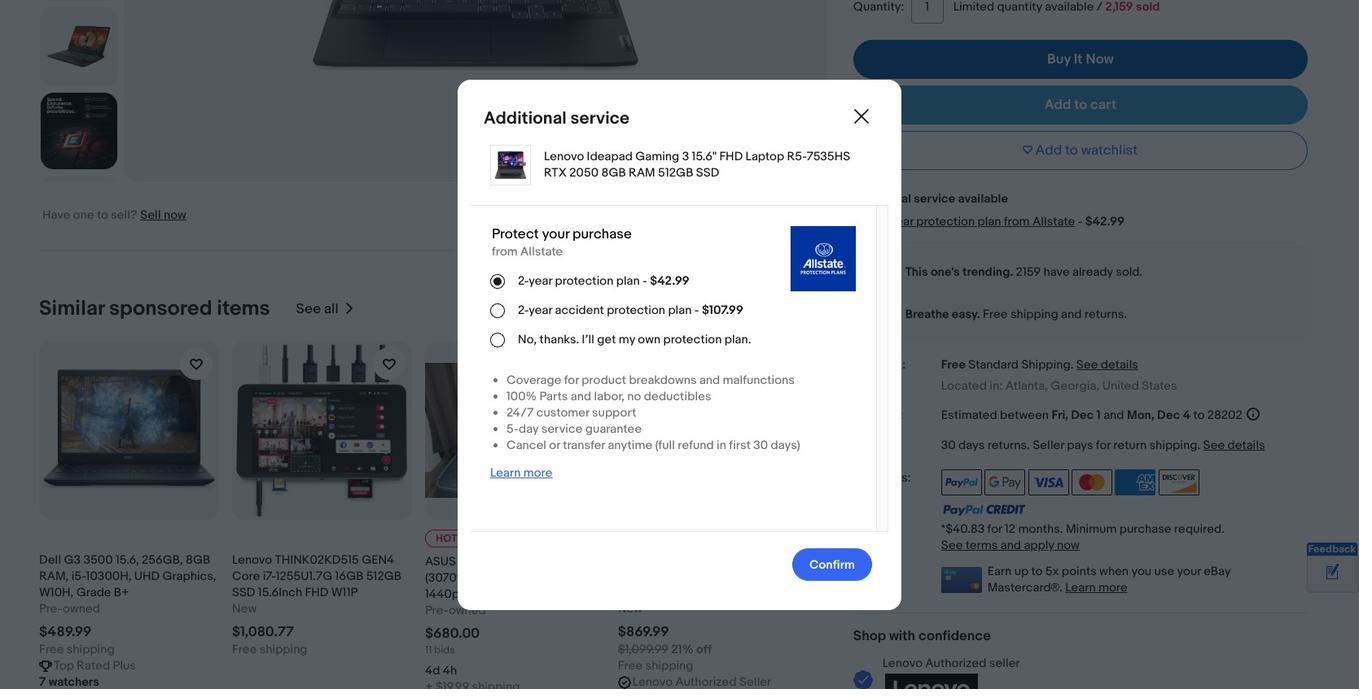 Task type: locate. For each thing, give the bounding box(es) containing it.
with details__icon image for this
[[872, 263, 887, 283]]

available
[[958, 191, 1008, 207]]

new inside lenovo think02kd515 gen4 core i7-1255u1.7g 16gb 512gb ssd 15.6inch fhd w11p new $1,080.77 free shipping
[[232, 602, 257, 617]]

0 vertical spatial for
[[1096, 438, 1111, 453]]

0 horizontal spatial new
[[232, 602, 257, 617]]

with details__icon image for breathe
[[872, 307, 887, 323]]

1 horizontal spatial now
[[1057, 538, 1080, 553]]

0 horizontal spatial lenovo
[[232, 553, 272, 568]]

amd down legion
[[659, 569, 687, 585]]

1 vertical spatial details
[[1228, 438, 1265, 453]]

1 ssd from the left
[[232, 586, 255, 601]]

add left cart
[[1045, 97, 1071, 113]]

pre- down 1440p
[[425, 604, 449, 619]]

with details__icon image left the breathe
[[872, 307, 887, 323]]

2 new from the left
[[618, 602, 643, 617]]

add to cart link
[[853, 85, 1308, 125]]

0 horizontal spatial 512gb
[[366, 569, 402, 585]]

easy.
[[952, 307, 980, 322]]

1 horizontal spatial 512gb
[[711, 586, 746, 601]]

rtx
[[753, 569, 776, 585]]

and down 12
[[1001, 538, 1021, 553]]

and right 1
[[1104, 408, 1124, 423]]

for right pays
[[1096, 438, 1111, 453]]

now down minimum
[[1057, 538, 1080, 553]]

1 dec from the left
[[1071, 408, 1094, 423]]

seller
[[989, 656, 1020, 672]]

0 vertical spatial and
[[1061, 307, 1082, 322]]

0 vertical spatial see details link
[[1076, 357, 1138, 373]]

earn
[[988, 564, 1012, 579]]

pre-owned text field for $680.00
[[425, 604, 486, 620]]

0 horizontal spatial details
[[1101, 357, 1138, 373]]

lenovo up "laptop" in the bottom of the page
[[618, 553, 658, 568]]

free down $1,080.77 text box
[[232, 643, 257, 658]]

8gb
[[186, 553, 210, 568]]

shipping inside dell g3 3500 15.6, 256gb, 8gb ram, i5-10300h, uhd graphics, w10h, grade b+ pre-owned $489.99 free shipping
[[67, 643, 115, 658]]

days
[[959, 438, 985, 453]]

see all link
[[296, 296, 355, 322]]

free shipping text field down $1,099.99
[[618, 659, 693, 675]]

2 vertical spatial and
[[1001, 538, 1021, 553]]

shipping down 21%
[[645, 659, 693, 674]]

1 horizontal spatial feedback
[[1308, 543, 1356, 556]]

fri,
[[1052, 408, 1068, 423]]

2 dec from the left
[[1157, 408, 1180, 423]]

free down $1,099.99
[[618, 659, 643, 674]]

learn more link
[[1065, 580, 1128, 596]]

with details__icon image left "this" at the top right of page
[[872, 263, 887, 283]]

purchase
[[1120, 522, 1171, 537]]

4060
[[618, 586, 648, 601]]

0 horizontal spatial ssd
[[232, 586, 255, 601]]

owned down grade
[[63, 602, 100, 617]]

and inside *$40.83 for 12 months. minimum purchase required. see terms and apply now
[[1001, 538, 1021, 553]]

all
[[324, 301, 338, 317]]

ssd down core at the left bottom
[[232, 586, 255, 601]]

0 vertical spatial 512gb
[[366, 569, 402, 585]]

see details link for 30 days returns . seller pays for return shipping . see details
[[1203, 438, 1265, 453]]

0 horizontal spatial see details link
[[1076, 357, 1138, 373]]

lenovo legion 5 15.6" gaming laptop amd r7 7735hs rtx 4060 16gb ram 512gb ssd new $869.99 $1,099.99 21% off free shipping
[[618, 553, 783, 674]]

dec left 1
[[1071, 408, 1094, 423]]

your
[[1177, 564, 1201, 579]]

1 vertical spatial 16gb
[[651, 586, 679, 601]]

add inside 'link'
[[1045, 97, 1071, 113]]

0 horizontal spatial 16gb
[[335, 569, 364, 585]]

now
[[1086, 51, 1114, 68]]

additional
[[853, 191, 911, 207]]

see
[[296, 301, 321, 317], [1076, 357, 1098, 373], [1203, 438, 1225, 453], [941, 538, 963, 553]]

ssd down rtx
[[749, 586, 772, 601]]

512gb down "gen4"
[[366, 569, 402, 585]]

shipping down 2159
[[1011, 307, 1058, 322]]

minimum
[[1066, 522, 1117, 537]]

. up discover image
[[1197, 438, 1200, 453]]

0 horizontal spatial feedback
[[657, 296, 705, 309]]

0 vertical spatial now
[[164, 208, 186, 223]]

to right one at left top
[[97, 208, 108, 223]]

confidence
[[919, 628, 991, 645]]

details down 28202
[[1228, 438, 1265, 453]]

feedback on our suggestions
[[657, 296, 798, 309]]

auction
[[460, 533, 508, 546]]

1 new from the left
[[232, 602, 257, 617]]

months.
[[1018, 522, 1063, 537]]

0 vertical spatial add
[[1045, 97, 1071, 113]]

11
[[425, 644, 432, 657]]

new
[[232, 602, 257, 617], [618, 602, 643, 617]]

shipping down $1,080.77 text box
[[260, 643, 307, 658]]

amd up 165hz,
[[470, 571, 497, 586]]

0 vertical spatial 16gb
[[335, 569, 364, 585]]

1 horizontal spatial ssd
[[749, 586, 772, 601]]

google pay image
[[985, 470, 1025, 496]]

1 horizontal spatial lenovo
[[618, 553, 658, 568]]

georgia,
[[1051, 378, 1100, 394]]

points
[[1062, 564, 1097, 579]]

0 horizontal spatial free shipping text field
[[39, 643, 115, 659]]

required.
[[1174, 522, 1225, 537]]

2-
[[879, 214, 890, 230]]

0 vertical spatial feedback
[[657, 296, 705, 309]]

0 horizontal spatial for
[[987, 522, 1002, 537]]

now inside *$40.83 for 12 months. minimum purchase required. see terms and apply now
[[1057, 538, 1080, 553]]

mon,
[[1127, 408, 1155, 423]]

2 horizontal spatial and
[[1104, 408, 1124, 423]]

free shipping text field down $489.99
[[39, 643, 115, 659]]

shipping up rated at the left bottom of page
[[67, 643, 115, 658]]

0 horizontal spatial pre-owned text field
[[39, 602, 100, 618]]

1 horizontal spatial owned
[[449, 604, 486, 619]]

owned down 165hz,
[[449, 604, 486, 619]]

. left seller on the bottom
[[1027, 438, 1030, 453]]

previous price $1,099.99 21% off text field
[[618, 643, 712, 659]]

feedback on our suggestions link
[[657, 296, 798, 309]]

g3
[[64, 553, 81, 568]]

$680.00 text field
[[425, 626, 480, 643]]

now right sell
[[164, 208, 186, 223]]

1 vertical spatial add
[[1035, 143, 1062, 159]]

1 horizontal spatial see details link
[[1203, 438, 1265, 453]]

1 horizontal spatial pre-
[[425, 604, 449, 619]]

for inside *$40.83 for 12 months. minimum purchase required. see terms and apply now
[[987, 522, 1002, 537]]

seller
[[1033, 438, 1064, 453]]

see inside *$40.83 for 12 months. minimum purchase required. see terms and apply now
[[941, 538, 963, 553]]

0 vertical spatial details
[[1101, 357, 1138, 373]]

details up united
[[1101, 357, 1138, 373]]

to
[[1074, 97, 1087, 113], [1065, 143, 1078, 159], [97, 208, 108, 223], [1193, 408, 1205, 423], [1031, 564, 1043, 579]]

gen4
[[362, 553, 394, 568]]

with details__icon image
[[872, 263, 887, 283], [872, 307, 887, 323], [853, 671, 873, 690]]

2 horizontal spatial .
[[1197, 438, 1200, 453]]

similar
[[39, 296, 105, 322]]

sell now link
[[140, 208, 186, 223]]

add inside button
[[1035, 143, 1062, 159]]

0 horizontal spatial amd
[[470, 571, 497, 586]]

shipping inside lenovo legion 5 15.6" gaming laptop amd r7 7735hs rtx 4060 16gb ram 512gb ssd new $869.99 $1,099.99 21% off free shipping
[[645, 659, 693, 674]]

confirm dialog
[[0, 0, 1359, 690]]

shop with confidence
[[853, 628, 991, 645]]

1 vertical spatial now
[[1057, 538, 1080, 553]]

to left cart
[[1074, 97, 1087, 113]]

see down *$40.83
[[941, 538, 963, 553]]

lenovo logo image
[[883, 672, 980, 690]]

see details link up united
[[1076, 357, 1138, 373]]

ssd inside lenovo legion 5 15.6" gaming laptop amd r7 7735hs rtx 4060 16gb ram 512gb ssd new $869.99 $1,099.99 21% off free shipping
[[749, 586, 772, 601]]

0 horizontal spatial dec
[[1071, 408, 1094, 423]]

New text field
[[618, 602, 643, 618]]

1
[[1097, 408, 1101, 423]]

see all
[[296, 301, 338, 317]]

owned inside dell g3 3500 15.6, 256gb, 8gb ram, i5-10300h, uhd graphics, w10h, grade b+ pre-owned $489.99 free shipping
[[63, 602, 100, 617]]

new up $1,080.77 text box
[[232, 602, 257, 617]]

paypal image
[[941, 470, 982, 496]]

$869.99
[[618, 625, 669, 641]]

lenovo inside lenovo think02kd515 gen4 core i7-1255u1.7g 16gb 512gb ssd 15.6inch fhd w11p new $1,080.77 free shipping
[[232, 553, 272, 568]]

pre-owned text field down w10h,
[[39, 602, 100, 618]]

see details link for standard shipping . see details
[[1076, 357, 1138, 373]]

discover image
[[1159, 470, 1199, 496]]

terms
[[966, 538, 998, 553]]

$1,080.77
[[232, 625, 294, 641]]

0 horizontal spatial and
[[1001, 538, 1021, 553]]

16gb left ram
[[651, 586, 679, 601]]

new down 4060
[[618, 602, 643, 617]]

$42.99
[[1085, 214, 1125, 230]]

7735hs
[[707, 569, 750, 585]]

0 vertical spatial with details__icon image
[[872, 263, 887, 283]]

see up georgia,
[[1076, 357, 1098, 373]]

suggestions
[[739, 296, 798, 309]]

top rated plus
[[54, 659, 136, 674]]

master card image
[[1072, 470, 1112, 496]]

28202
[[1207, 408, 1243, 423]]

pre- inside dell g3 3500 15.6, 256gb, 8gb ram, i5-10300h, uhd graphics, w10h, grade b+ pre-owned $489.99 free shipping
[[39, 602, 63, 617]]

located in: atlanta, georgia, united states
[[941, 378, 1177, 394]]

have one to sell? sell now
[[42, 208, 186, 223]]

buy
[[1047, 51, 1071, 68]]

2 horizontal spatial lenovo
[[883, 656, 923, 672]]

lenovo up core at the left bottom
[[232, 553, 272, 568]]

512gb down the 7735hs at the right of the page
[[711, 586, 746, 601]]

pre-owned text field down 1440p
[[425, 604, 486, 620]]

2 ssd from the left
[[749, 586, 772, 601]]

sponsored
[[109, 296, 212, 322]]

lenovo
[[232, 553, 272, 568], [618, 553, 658, 568], [883, 656, 923, 672]]

earn up to 5x points when you use your ebay mastercard®.
[[988, 564, 1231, 596]]

ssd inside lenovo think02kd515 gen4 core i7-1255u1.7g 16gb 512gb ssd 15.6inch fhd w11p new $1,080.77 free shipping
[[232, 586, 255, 601]]

more
[[1099, 580, 1128, 596]]

already
[[1073, 265, 1113, 280]]

grade
[[76, 586, 111, 601]]

this
[[905, 265, 928, 280]]

see left all
[[296, 301, 321, 317]]

year
[[890, 214, 914, 230]]

add down add to cart 'link'
[[1035, 143, 1062, 159]]

1 vertical spatial feedback
[[1308, 543, 1356, 556]]

add for add to cart
[[1045, 97, 1071, 113]]

add for add to watchlist
[[1035, 143, 1062, 159]]

1 vertical spatial see details link
[[1203, 438, 1265, 453]]

16gb up "w11p"
[[335, 569, 364, 585]]

16gb
[[335, 569, 364, 585], [651, 586, 679, 601]]

16gb inside lenovo think02kd515 gen4 core i7-1255u1.7g 16gb 512gb ssd 15.6inch fhd w11p new $1,080.77 free shipping
[[335, 569, 364, 585]]

pre-
[[39, 602, 63, 617], [425, 604, 449, 619]]

(3070ti,
[[425, 571, 467, 586]]

Pre-owned text field
[[39, 602, 100, 618], [425, 604, 486, 620]]

1 vertical spatial for
[[987, 522, 1002, 537]]

0 horizontal spatial pre-
[[39, 602, 63, 617]]

with details__icon image down shop
[[853, 671, 873, 690]]

11 bids text field
[[425, 644, 455, 657]]

amd
[[659, 569, 687, 585], [470, 571, 497, 586]]

6900hs,
[[546, 571, 594, 586]]

21%
[[671, 643, 694, 658]]

free up top
[[39, 643, 64, 658]]

dec
[[1071, 408, 1094, 423], [1157, 408, 1180, 423]]

returns.
[[1085, 307, 1127, 322]]

located
[[941, 378, 987, 394]]

1 horizontal spatial amd
[[659, 569, 687, 585]]

0 horizontal spatial owned
[[63, 602, 100, 617]]

. up georgia,
[[1071, 357, 1074, 373]]

1 vertical spatial 512gb
[[711, 586, 746, 601]]

1 horizontal spatial 16gb
[[651, 586, 679, 601]]

see details link down 28202
[[1203, 438, 1265, 453]]

owned inside asus rog zephyrus 15.6 (3070ti, amd ryzen 9 6900hs, 1440p 165hz, 16gb, 1tb) pre-owned $680.00 11 bids 4d 4h
[[449, 604, 486, 619]]

$489.99 text field
[[39, 625, 92, 641]]

to left watchlist
[[1065, 143, 1078, 159]]

to left 5x
[[1031, 564, 1043, 579]]

Free shipping text field
[[39, 643, 115, 659], [618, 659, 693, 675]]

dec left "4"
[[1157, 408, 1180, 423]]

visa image
[[1028, 470, 1069, 496]]

for left 12
[[987, 522, 1002, 537]]

lenovo down with
[[883, 656, 923, 672]]

1 horizontal spatial for
[[1096, 438, 1111, 453]]

512gb
[[366, 569, 402, 585], [711, 586, 746, 601]]

ebay mastercard image
[[941, 567, 982, 593]]

free inside lenovo legion 5 15.6" gaming laptop amd r7 7735hs rtx 4060 16gb ram 512gb ssd new $869.99 $1,099.99 21% off free shipping
[[618, 659, 643, 674]]

1 horizontal spatial dec
[[1157, 408, 1180, 423]]

picture 6 of 12 image
[[41, 93, 117, 169]]

for
[[1096, 438, 1111, 453], [987, 522, 1002, 537]]

1 vertical spatial with details__icon image
[[872, 307, 887, 323]]

1 horizontal spatial new
[[618, 602, 643, 617]]

1 horizontal spatial pre-owned text field
[[425, 604, 486, 620]]

-
[[1078, 214, 1083, 230]]

see terms and apply now button
[[941, 538, 1080, 553]]

pre- down w10h,
[[39, 602, 63, 617]]

None text field
[[39, 675, 99, 690], [633, 675, 771, 690], [425, 680, 520, 690], [39, 675, 99, 690], [633, 675, 771, 690], [425, 680, 520, 690]]

and left returns.
[[1061, 307, 1082, 322]]

lenovo inside lenovo legion 5 15.6" gaming laptop amd r7 7735hs rtx 4060 16gb ram 512gb ssd new $869.99 $1,099.99 21% off free shipping
[[618, 553, 658, 568]]



Task type: vqa. For each thing, say whether or not it's contained in the screenshot.
the bottommost Brand:
no



Task type: describe. For each thing, give the bounding box(es) containing it.
watchlist
[[1081, 143, 1138, 159]]

hot
[[436, 533, 457, 546]]

protection
[[916, 214, 975, 230]]

10300h,
[[86, 569, 131, 585]]

512gb inside lenovo legion 5 15.6" gaming laptop amd r7 7735hs rtx 4060 16gb ram 512gb ssd new $869.99 $1,099.99 21% off free shipping
[[711, 586, 746, 601]]

learn
[[1065, 580, 1096, 596]]

$869.99 text field
[[618, 625, 669, 641]]

256gb,
[[142, 553, 183, 568]]

lenovo for 512gb
[[618, 553, 658, 568]]

30
[[941, 438, 956, 453]]

lenovo for $1,080.77
[[232, 553, 272, 568]]

zephyrus
[[489, 555, 541, 570]]

4
[[1183, 408, 1191, 423]]

$489.99
[[39, 625, 92, 641]]

sell
[[140, 208, 161, 223]]

b+
[[114, 586, 129, 601]]

1 horizontal spatial and
[[1061, 307, 1082, 322]]

standard shipping . see details
[[969, 357, 1138, 373]]

ryzen
[[500, 571, 533, 586]]

4h
[[443, 664, 457, 679]]

this one's trending. 2159 have already sold.
[[905, 265, 1143, 280]]

paypal credit image
[[941, 504, 1026, 517]]

3500
[[83, 553, 113, 568]]

shipping:
[[853, 357, 906, 373]]

our
[[721, 296, 737, 309]]

plus
[[113, 659, 136, 674]]

free right easy.
[[983, 307, 1008, 322]]

free inside lenovo think02kd515 gen4 core i7-1255u1.7g 16gb 512gb ssd 15.6inch fhd w11p new $1,080.77 free shipping
[[232, 643, 257, 658]]

trending.
[[963, 265, 1013, 280]]

dell g3 3500 15.6, 256gb, 8gb ram, i5-10300h, uhd graphics, w10h, grade b+ pre-owned $489.99 free shipping
[[39, 553, 216, 658]]

1 vertical spatial and
[[1104, 408, 1124, 423]]

legion
[[661, 553, 699, 568]]

4d 4h text field
[[425, 664, 457, 680]]

16gb inside lenovo legion 5 15.6" gaming laptop amd r7 7735hs rtx 4060 16gb ram 512gb ssd new $869.99 $1,099.99 21% off free shipping
[[651, 586, 679, 601]]

when
[[1099, 564, 1129, 579]]

atlanta,
[[1006, 378, 1048, 394]]

buy it now
[[1047, 51, 1114, 68]]

top
[[54, 659, 74, 674]]

have
[[42, 208, 70, 223]]

feedback for feedback on our suggestions
[[657, 296, 705, 309]]

one
[[73, 208, 94, 223]]

sold.
[[1116, 265, 1143, 280]]

30 days returns . seller pays for return shipping . see details
[[941, 438, 1265, 453]]

from
[[1004, 214, 1030, 230]]

confirm
[[809, 557, 855, 572]]

16gb,
[[499, 587, 531, 603]]

american express image
[[1115, 470, 1156, 496]]

add to cart
[[1045, 97, 1117, 113]]

512gb inside lenovo think02kd515 gen4 core i7-1255u1.7g 16gb 512gb ssd 15.6inch fhd w11p new $1,080.77 free shipping
[[366, 569, 402, 585]]

standard
[[969, 357, 1019, 373]]

0 horizontal spatial now
[[164, 208, 186, 223]]

additional service available
[[853, 191, 1008, 207]]

feedback for feedback
[[1308, 543, 1356, 556]]

i5-
[[71, 569, 86, 585]]

1 horizontal spatial details
[[1228, 438, 1265, 453]]

pre- inside asus rog zephyrus 15.6 (3070ti, amd ryzen 9 6900hs, 1440p 165hz, 16gb, 1tb) pre-owned $680.00 11 bids 4d 4h
[[425, 604, 449, 619]]

15.6inch
[[258, 586, 302, 601]]

states
[[1142, 378, 1177, 394]]

15.6"
[[711, 553, 736, 568]]

0 horizontal spatial .
[[1027, 438, 1030, 453]]

1 horizontal spatial .
[[1071, 357, 1074, 373]]

use
[[1154, 564, 1174, 579]]

$1,099.99
[[618, 643, 668, 658]]

plan
[[978, 214, 1001, 230]]

apply
[[1024, 538, 1054, 553]]

Top Rated Plus text field
[[54, 659, 136, 675]]

confirm button
[[792, 548, 872, 581]]

think02kd515
[[275, 553, 359, 568]]

amd inside lenovo legion 5 15.6" gaming laptop amd r7 7735hs rtx 4060 16gb ram 512gb ssd new $869.99 $1,099.99 21% off free shipping
[[659, 569, 687, 585]]

Free shipping text field
[[232, 643, 307, 659]]

pays
[[1067, 438, 1093, 453]]

$1,080.77 text field
[[232, 625, 294, 641]]

fhd
[[305, 586, 328, 601]]

Quantity: text field
[[911, 0, 944, 24]]

2 vertical spatial with details__icon image
[[853, 671, 873, 690]]

items
[[217, 296, 270, 322]]

asus rog zephyrus 15.6 (3070ti, amd ryzen 9 6900hs, 1440p 165hz, 16gb, 1tb) pre-owned $680.00 11 bids 4d 4h
[[425, 555, 594, 679]]

with
[[889, 628, 915, 645]]

authorized
[[925, 656, 987, 672]]

off
[[696, 643, 712, 658]]

add to watchlist
[[1035, 143, 1138, 159]]

return
[[1113, 438, 1147, 453]]

sell?
[[111, 208, 137, 223]]

see down 28202
[[1203, 438, 1225, 453]]

shipping down "4"
[[1149, 438, 1197, 453]]

free up located
[[941, 357, 966, 373]]

service
[[914, 191, 955, 207]]

New text field
[[232, 602, 257, 618]]

shop
[[853, 628, 886, 645]]

lenovo think02kd515 gen4 core i7-1255u1.7g 16gb 512gb ssd 15.6inch fhd w11p new $1,080.77 free shipping
[[232, 553, 402, 658]]

shipping inside lenovo think02kd515 gen4 core i7-1255u1.7g 16gb 512gb ssd 15.6inch fhd w11p new $1,080.77 free shipping
[[260, 643, 307, 658]]

payments:
[[853, 470, 911, 486]]

uhd
[[134, 569, 160, 585]]

shipping
[[1022, 357, 1071, 373]]

in:
[[990, 378, 1003, 394]]

amd inside asus rog zephyrus 15.6 (3070ti, amd ryzen 9 6900hs, 1440p 165hz, 16gb, 1tb) pre-owned $680.00 11 bids 4d 4h
[[470, 571, 497, 586]]

to inside 'link'
[[1074, 97, 1087, 113]]

1440p
[[425, 587, 459, 603]]

to inside earn up to 5x points when you use your ebay mastercard®.
[[1031, 564, 1043, 579]]

w10h,
[[39, 586, 74, 601]]

free inside dell g3 3500 15.6, 256gb, 8gb ram, i5-10300h, uhd graphics, w10h, grade b+ pre-owned $489.99 free shipping
[[39, 643, 64, 658]]

ebay
[[1204, 564, 1231, 579]]

See all text field
[[296, 301, 338, 317]]

delivery:
[[853, 408, 903, 423]]

breathe easy. free shipping and returns.
[[905, 307, 1127, 322]]

to right "4"
[[1193, 408, 1205, 423]]

up
[[1014, 564, 1029, 579]]

1 horizontal spatial free shipping text field
[[618, 659, 693, 675]]

pre-owned text field for $489.99
[[39, 602, 100, 618]]

ram
[[682, 586, 708, 601]]

picture 5 of 12 image
[[41, 8, 117, 85]]

to inside button
[[1065, 143, 1078, 159]]

dell
[[39, 553, 61, 568]]

it
[[1074, 51, 1083, 68]]

9
[[536, 571, 543, 586]]

new inside lenovo legion 5 15.6" gaming laptop amd r7 7735hs rtx 4060 16gb ram 512gb ssd new $869.99 $1,099.99 21% off free shipping
[[618, 602, 643, 617]]

5
[[701, 553, 709, 568]]



